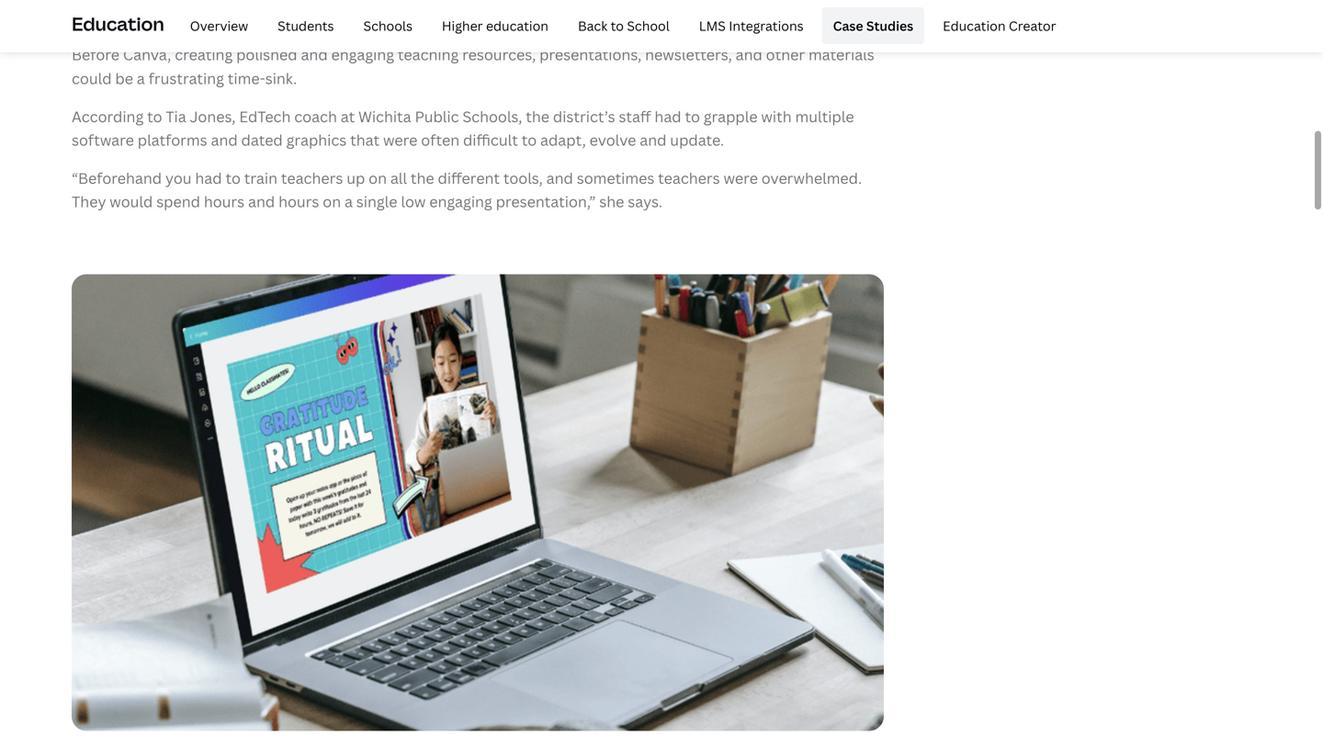 Task type: describe. For each thing, give the bounding box(es) containing it.
schools link
[[353, 7, 424, 44]]

studies
[[867, 17, 914, 34]]

tia
[[166, 107, 186, 126]]

staff
[[619, 107, 651, 126]]

single
[[357, 192, 398, 212]]

had inside according to tia jones, edtech coach at wichita public schools, the district's staff had to grapple with multiple software platforms and dated graphics that were often difficult to adapt, evolve and update.
[[655, 107, 682, 126]]

students
[[278, 17, 334, 34]]

higher education
[[442, 17, 549, 34]]

lms
[[699, 17, 726, 34]]

at
[[341, 107, 355, 126]]

up
[[347, 168, 365, 188]]

school
[[627, 17, 670, 34]]

to left tia
[[147, 107, 162, 126]]

update.
[[671, 130, 725, 150]]

engaging inside "beforehand you had to train teachers up on all the different tools, and sometimes teachers were overwhelmed. they would spend hours and hours on a single low engaging presentation," she says.
[[430, 192, 493, 212]]

lms integrations
[[699, 17, 804, 34]]

public
[[415, 107, 459, 126]]

different
[[438, 168, 500, 188]]

time-
[[228, 68, 265, 88]]

train
[[244, 168, 278, 188]]

1 teachers from the left
[[281, 168, 343, 188]]

education
[[486, 17, 549, 34]]

engaging inside before canva, creating polished and engaging teaching resources, presentations, newsletters, and other materials could be a frustrating time-sink.
[[331, 45, 394, 65]]

and up presentation,"
[[547, 168, 574, 188]]

and down the lms integrations link at top
[[736, 45, 763, 65]]

before
[[72, 45, 120, 65]]

grapple
[[704, 107, 758, 126]]

education creator link
[[932, 7, 1068, 44]]

and down train
[[248, 192, 275, 212]]

she
[[600, 192, 625, 212]]

presentation,"
[[496, 192, 596, 212]]

low
[[401, 192, 426, 212]]

overwhelmed.
[[762, 168, 862, 188]]

higher
[[442, 17, 483, 34]]

platforms
[[138, 130, 207, 150]]

education for education
[[72, 11, 164, 36]]

jones,
[[190, 107, 236, 126]]

and down jones, at the left top
[[211, 130, 238, 150]]

could
[[72, 68, 112, 88]]

dated
[[241, 130, 283, 150]]

they
[[72, 192, 106, 212]]

frustrating
[[149, 68, 224, 88]]

tools,
[[504, 168, 543, 188]]

software
[[72, 130, 134, 150]]

teaching
[[398, 45, 459, 65]]

2 teachers from the left
[[658, 168, 720, 188]]

multiple
[[796, 107, 855, 126]]

edtech
[[239, 107, 291, 126]]

a inside before canva, creating polished and engaging teaching resources, presentations, newsletters, and other materials could be a frustrating time-sink.
[[137, 68, 145, 88]]

presentations,
[[540, 45, 642, 65]]

materials
[[809, 45, 875, 65]]

spend
[[156, 192, 200, 212]]

the inside "beforehand you had to train teachers up on all the different tools, and sometimes teachers were overwhelmed. they would spend hours and hours on a single low engaging presentation," she says.
[[411, 168, 435, 188]]

before canva, creating polished and engaging teaching resources, presentations, newsletters, and other materials could be a frustrating time-sink.
[[72, 45, 875, 88]]

canva,
[[123, 45, 171, 65]]

other
[[766, 45, 805, 65]]

back
[[578, 17, 608, 34]]

higher education link
[[431, 7, 560, 44]]

and down students "link"
[[301, 45, 328, 65]]



Task type: locate. For each thing, give the bounding box(es) containing it.
case
[[834, 17, 864, 34]]

overview link
[[179, 7, 259, 44]]

0 horizontal spatial a
[[137, 68, 145, 88]]

a
[[137, 68, 145, 88], [345, 192, 353, 212]]

1 vertical spatial engaging
[[430, 192, 493, 212]]

1 hours from the left
[[204, 192, 245, 212]]

creator
[[1009, 17, 1057, 34]]

wichita
[[359, 107, 412, 126]]

that
[[350, 130, 380, 150]]

resources,
[[463, 45, 536, 65]]

engaging
[[331, 45, 394, 65], [430, 192, 493, 212]]

teachers down graphics
[[281, 168, 343, 188]]

on left the single at the left of page
[[323, 192, 341, 212]]

0 horizontal spatial had
[[195, 168, 222, 188]]

1 vertical spatial had
[[195, 168, 222, 188]]

teachers
[[281, 168, 343, 188], [658, 168, 720, 188]]

creating
[[175, 45, 233, 65]]

often
[[421, 130, 460, 150]]

with
[[762, 107, 792, 126]]

0 horizontal spatial the
[[411, 168, 435, 188]]

evolve
[[590, 130, 637, 150]]

coach
[[294, 107, 337, 126]]

hours down train
[[204, 192, 245, 212]]

overview
[[190, 17, 248, 34]]

1 horizontal spatial had
[[655, 107, 682, 126]]

lms integrations link
[[688, 7, 815, 44]]

you
[[165, 168, 192, 188]]

0 vertical spatial the
[[526, 107, 550, 126]]

and down staff
[[640, 130, 667, 150]]

0 horizontal spatial teachers
[[281, 168, 343, 188]]

to left 'adapt,'
[[522, 130, 537, 150]]

teachers down update.
[[658, 168, 720, 188]]

case studies link
[[823, 7, 925, 44]]

be
[[115, 68, 133, 88]]

0 vertical spatial engaging
[[331, 45, 394, 65]]

district's
[[553, 107, 616, 126]]

the up 'adapt,'
[[526, 107, 550, 126]]

0 horizontal spatial hours
[[204, 192, 245, 212]]

a right be
[[137, 68, 145, 88]]

case studies
[[834, 17, 914, 34]]

to inside "beforehand you had to train teachers up on all the different tools, and sometimes teachers were overwhelmed. they would spend hours and hours on a single low engaging presentation," she says.
[[226, 168, 241, 188]]

1 horizontal spatial hours
[[279, 192, 319, 212]]

0 horizontal spatial engaging
[[331, 45, 394, 65]]

difficult
[[463, 130, 518, 150]]

1 horizontal spatial a
[[345, 192, 353, 212]]

engaging down different
[[430, 192, 493, 212]]

were down "wichita"
[[383, 130, 418, 150]]

schools
[[364, 17, 413, 34]]

were inside "beforehand you had to train teachers up on all the different tools, and sometimes teachers were overwhelmed. they would spend hours and hours on a single low engaging presentation," she says.
[[724, 168, 758, 188]]

a inside "beforehand you had to train teachers up on all the different tools, and sometimes teachers were overwhelmed. they would spend hours and hours on a single low engaging presentation," she says.
[[345, 192, 353, 212]]

menu bar containing overview
[[172, 7, 1068, 44]]

sink.
[[265, 68, 297, 88]]

"beforehand you had to train teachers up on all the different tools, and sometimes teachers were overwhelmed. they would spend hours and hours on a single low engaging presentation," she says.
[[72, 168, 862, 212]]

1 horizontal spatial engaging
[[430, 192, 493, 212]]

0 vertical spatial a
[[137, 68, 145, 88]]

education up before
[[72, 11, 164, 36]]

education left creator at top right
[[943, 17, 1006, 34]]

0 vertical spatial had
[[655, 107, 682, 126]]

1 vertical spatial a
[[345, 192, 353, 212]]

the
[[526, 107, 550, 126], [411, 168, 435, 188]]

were
[[383, 130, 418, 150], [724, 168, 758, 188]]

newsletters,
[[646, 45, 733, 65]]

had right you
[[195, 168, 222, 188]]

had right staff
[[655, 107, 682, 126]]

polished
[[236, 45, 298, 65]]

0 horizontal spatial on
[[323, 192, 341, 212]]

"beforehand
[[72, 168, 162, 188]]

1 horizontal spatial the
[[526, 107, 550, 126]]

were down update.
[[724, 168, 758, 188]]

1 vertical spatial the
[[411, 168, 435, 188]]

to up update.
[[685, 107, 700, 126]]

back to school link
[[567, 7, 681, 44]]

were inside according to tia jones, edtech coach at wichita public schools, the district's staff had to grapple with multiple software platforms and dated graphics that were often difficult to adapt, evolve and update.
[[383, 130, 418, 150]]

the right all
[[411, 168, 435, 188]]

1 horizontal spatial education
[[943, 17, 1006, 34]]

2 hours from the left
[[279, 192, 319, 212]]

to left train
[[226, 168, 241, 188]]

1 horizontal spatial on
[[369, 168, 387, 188]]

graphics
[[286, 130, 347, 150]]

education
[[72, 11, 164, 36], [943, 17, 1006, 34]]

students link
[[267, 7, 345, 44]]

says.
[[628, 192, 663, 212]]

1 horizontal spatial were
[[724, 168, 758, 188]]

0 horizontal spatial education
[[72, 11, 164, 36]]

according
[[72, 107, 144, 126]]

education for education creator
[[943, 17, 1006, 34]]

0 horizontal spatial were
[[383, 130, 418, 150]]

engaging down schools link
[[331, 45, 394, 65]]

schools,
[[463, 107, 523, 126]]

education creator
[[943, 17, 1057, 34]]

to
[[611, 17, 624, 34], [147, 107, 162, 126], [685, 107, 700, 126], [522, 130, 537, 150], [226, 168, 241, 188]]

all
[[391, 168, 407, 188]]

had
[[655, 107, 682, 126], [195, 168, 222, 188]]

1 vertical spatial on
[[323, 192, 341, 212]]

sometimes
[[577, 168, 655, 188]]

according to tia jones, edtech coach at wichita public schools, the district's staff had to grapple with multiple software platforms and dated graphics that were often difficult to adapt, evolve and update.
[[72, 107, 855, 150]]

had inside "beforehand you had to train teachers up on all the different tools, and sometimes teachers were overwhelmed. they would spend hours and hours on a single low engaging presentation," she says.
[[195, 168, 222, 188]]

menu bar
[[172, 7, 1068, 44]]

to right 'back'
[[611, 17, 624, 34]]

back to school
[[578, 17, 670, 34]]

and
[[301, 45, 328, 65], [736, 45, 763, 65], [211, 130, 238, 150], [640, 130, 667, 150], [547, 168, 574, 188], [248, 192, 275, 212]]

hours
[[204, 192, 245, 212], [279, 192, 319, 212]]

0 vertical spatial were
[[383, 130, 418, 150]]

the inside according to tia jones, edtech coach at wichita public schools, the district's staff had to grapple with multiple software platforms and dated graphics that were often difficult to adapt, evolve and update.
[[526, 107, 550, 126]]

0 vertical spatial on
[[369, 168, 387, 188]]

1 horizontal spatial teachers
[[658, 168, 720, 188]]

adapt,
[[541, 130, 586, 150]]

a down up
[[345, 192, 353, 212]]

integrations
[[729, 17, 804, 34]]

hours down graphics
[[279, 192, 319, 212]]

on
[[369, 168, 387, 188], [323, 192, 341, 212]]

1 vertical spatial were
[[724, 168, 758, 188]]

on left all
[[369, 168, 387, 188]]

would
[[110, 192, 153, 212]]



Task type: vqa. For each thing, say whether or not it's contained in the screenshot.
Top level navigation element
no



